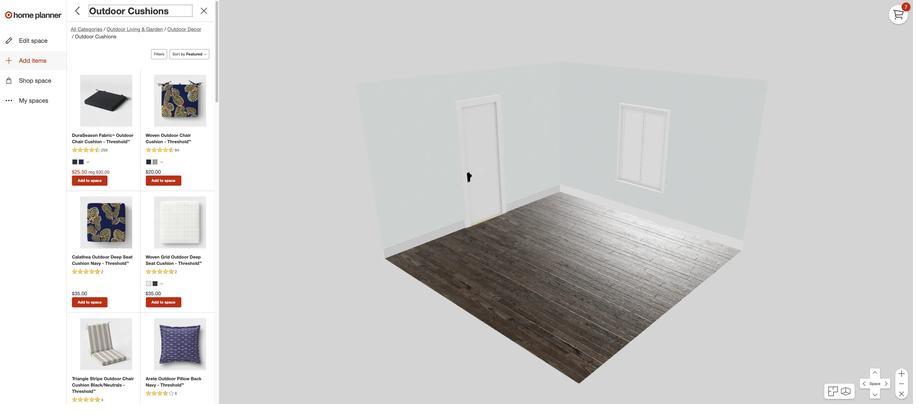 Task type: locate. For each thing, give the bounding box(es) containing it.
navy image left black/neutrals image
[[146, 159, 151, 165]]

1 $35.00 add to space from the left
[[72, 290, 102, 305]]

outdoor up 84
[[161, 133, 178, 138]]

spaces
[[29, 97, 48, 104]]

threshold™ inside woven outdoor chair cushion - threshold™
[[167, 139, 191, 144]]

woven for $35.00
[[146, 254, 160, 260]]

1 deep from the left
[[111, 254, 122, 260]]

black image
[[152, 281, 157, 286]]

0 horizontal spatial chair
[[72, 139, 83, 144]]

by
[[181, 52, 185, 56]]

arete outdoor pillow back navy - threshold™ image
[[154, 318, 206, 370]]

1 horizontal spatial chair
[[122, 376, 134, 381]]

duraseason fabric™ outdoor chair cushion - threshold™ button
[[72, 132, 135, 145]]

chair
[[179, 133, 191, 138], [72, 139, 83, 144], [122, 376, 134, 381]]

2 2 from the left
[[175, 270, 177, 274]]

my spaces button
[[0, 91, 67, 110]]

- inside arete outdoor pillow back navy - threshold™
[[157, 382, 159, 388]]

0 vertical spatial seat
[[123, 254, 133, 260]]

space inside edit space button
[[31, 37, 48, 44]]

woven grid outdoor deep seat cushion - threshold™ button
[[146, 254, 209, 267]]

add to space button for -
[[146, 176, 181, 186]]

$20.00
[[146, 169, 161, 175]]

navy down arete
[[146, 382, 156, 388]]

cushion down triangle
[[72, 382, 89, 388]]

2 woven from the top
[[146, 254, 160, 260]]

$35.00
[[72, 290, 87, 297], [146, 290, 161, 297]]

navy image
[[79, 159, 84, 165], [146, 159, 151, 165]]

outdoor
[[89, 5, 125, 16], [107, 26, 125, 32], [167, 26, 186, 32], [75, 33, 94, 40], [116, 133, 133, 138], [161, 133, 178, 138], [92, 254, 109, 260], [171, 254, 189, 260], [104, 376, 121, 381], [158, 376, 176, 381]]

1 vertical spatial chair
[[72, 139, 83, 144]]

add items
[[19, 57, 46, 64]]

84
[[175, 148, 179, 153]]

/ right categories on the left of page
[[104, 26, 105, 32]]

navy inside calathea outdoor deep seat cushion navy - threshold™
[[91, 261, 101, 266]]

cushion up black/neutrals image
[[146, 139, 163, 144]]

threshold™
[[106, 139, 130, 144], [167, 139, 191, 144], [105, 261, 129, 266], [178, 261, 202, 266], [160, 382, 184, 388], [72, 389, 96, 394]]

2 for navy
[[101, 270, 103, 274]]

0 horizontal spatial navy image
[[79, 159, 84, 165]]

cushion
[[85, 139, 102, 144], [146, 139, 163, 144], [72, 261, 89, 266], [156, 261, 174, 266], [72, 382, 89, 388]]

1 vertical spatial cushions
[[95, 33, 116, 40]]

featured
[[186, 52, 202, 56]]

navy image right charcoal icon
[[79, 159, 84, 165]]

cushion inside duraseason fabric™ outdoor chair cushion - threshold™
[[85, 139, 102, 144]]

-
[[103, 139, 105, 144], [164, 139, 166, 144], [102, 261, 104, 266], [175, 261, 177, 266], [123, 382, 125, 388], [157, 382, 159, 388]]

/ right "garden"
[[164, 26, 166, 32]]

cushion down calathea
[[72, 261, 89, 266]]

outdoor right grid
[[171, 254, 189, 260]]

1 horizontal spatial seat
[[146, 261, 155, 266]]

0 horizontal spatial deep
[[111, 254, 122, 260]]

to
[[86, 178, 90, 183], [160, 178, 163, 183], [86, 300, 90, 305], [160, 300, 163, 305]]

1 vertical spatial woven
[[146, 254, 160, 260]]

6
[[175, 391, 177, 396]]

seat inside woven grid outdoor deep seat cushion - threshold™
[[146, 261, 155, 266]]

cushions inside all categories / outdoor living & garden / outdoor decor / outdoor cushions
[[95, 33, 116, 40]]

items
[[32, 57, 46, 64]]

add inside $20.00 add to space
[[152, 178, 159, 183]]

7
[[905, 4, 908, 10]]

/
[[104, 26, 105, 32], [164, 26, 166, 32], [72, 33, 74, 40]]

1 horizontal spatial cushions
[[128, 5, 169, 16]]

1 horizontal spatial $35.00 add to space
[[146, 290, 175, 305]]

- inside triangle stripe outdoor chair cushion black/neutrals - threshold™
[[123, 382, 125, 388]]

arete
[[146, 376, 157, 381]]

reg
[[88, 169, 95, 175]]

woven left grid
[[146, 254, 160, 260]]

pan camera left 30° image
[[860, 379, 870, 389]]

edit space button
[[0, 31, 67, 50]]

black/neutrals
[[91, 382, 122, 388]]

edit space
[[19, 37, 48, 44]]

2 navy image from the left
[[146, 159, 151, 165]]

calathea outdoor deep seat cushion navy - threshold™
[[72, 254, 133, 266]]

7 button
[[889, 3, 911, 24]]

outdoor inside triangle stripe outdoor chair cushion black/neutrals - threshold™
[[104, 376, 121, 381]]

$20.00 add to space
[[146, 169, 175, 183]]

2 $35.00 add to space from the left
[[146, 290, 175, 305]]

1 2 from the left
[[101, 270, 103, 274]]

calathea outdoor deep seat cushion navy - threshold™ button
[[72, 254, 135, 267]]

woven inside woven outdoor chair cushion - threshold™
[[146, 133, 160, 138]]

my
[[19, 97, 27, 104]]

1 horizontal spatial $35.00
[[146, 290, 161, 297]]

outdoor right calathea
[[92, 254, 109, 260]]

0 horizontal spatial 2
[[101, 270, 103, 274]]

cushions
[[128, 5, 169, 16], [95, 33, 116, 40]]

filters
[[154, 52, 164, 56]]

chair inside woven outdoor chair cushion - threshold™
[[179, 133, 191, 138]]

space
[[31, 37, 48, 44], [35, 77, 51, 84], [91, 178, 102, 183], [165, 178, 175, 183], [91, 300, 102, 305], [165, 300, 175, 305]]

1 vertical spatial seat
[[146, 261, 155, 266]]

charcoal image
[[72, 159, 77, 165]]

threshold™ inside arete outdoor pillow back navy - threshold™
[[160, 382, 184, 388]]

cushion down "duraseason"
[[85, 139, 102, 144]]

1 vertical spatial navy
[[146, 382, 156, 388]]

0 vertical spatial woven
[[146, 133, 160, 138]]

woven grid outdoor deep seat cushion - threshold™
[[146, 254, 202, 266]]

pan camera right 30° image
[[880, 379, 890, 389]]

0 horizontal spatial navy
[[91, 261, 101, 266]]

chair inside triangle stripe outdoor chair cushion black/neutrals - threshold™
[[122, 376, 134, 381]]

add to space button
[[72, 176, 107, 186], [146, 176, 181, 186], [72, 297, 107, 307], [146, 297, 181, 307]]

edit
[[19, 37, 30, 44]]

outdoor up black/neutrals
[[104, 376, 121, 381]]

navy down calathea
[[91, 261, 101, 266]]

woven grid outdoor deep seat cushion - threshold™ image
[[154, 197, 206, 249]]

triangle
[[72, 376, 89, 381]]

add
[[19, 57, 30, 64], [78, 178, 85, 183], [152, 178, 159, 183], [78, 300, 85, 305], [152, 300, 159, 305]]

1 horizontal spatial navy image
[[146, 159, 151, 165]]

- inside woven grid outdoor deep seat cushion - threshold™
[[175, 261, 177, 266]]

cushion for triangle stripe outdoor chair cushion black/neutrals - threshold™
[[72, 382, 89, 388]]

my spaces
[[19, 97, 48, 104]]

- inside calathea outdoor deep seat cushion navy - threshold™
[[102, 261, 104, 266]]

seat
[[123, 254, 133, 260], [146, 261, 155, 266]]

duraseason
[[72, 133, 98, 138]]

woven inside woven grid outdoor deep seat cushion - threshold™
[[146, 254, 160, 260]]

navy inside arete outdoor pillow back navy - threshold™
[[146, 382, 156, 388]]

cushions down categories on the left of page
[[95, 33, 116, 40]]

outdoor inside woven outdoor chair cushion - threshold™
[[161, 133, 178, 138]]

woven outdoor chair cushion - threshold™ image
[[154, 75, 206, 127]]

1 woven from the top
[[146, 133, 160, 138]]

chair inside duraseason fabric™ outdoor chair cushion - threshold™
[[72, 139, 83, 144]]

navy
[[91, 261, 101, 266], [146, 382, 156, 388]]

$30.00
[[96, 169, 109, 175]]

all categories button
[[71, 26, 102, 33]]

2
[[101, 270, 103, 274], [175, 270, 177, 274]]

cushions up the &
[[128, 5, 169, 16]]

1 horizontal spatial navy
[[146, 382, 156, 388]]

$35.00 add to space
[[72, 290, 102, 305], [146, 290, 175, 305]]

woven outdoor chair cushion - threshold™
[[146, 133, 191, 144]]

2 down the woven grid outdoor deep seat cushion - threshold™ button
[[175, 270, 177, 274]]

2 deep from the left
[[190, 254, 201, 260]]

cushion down grid
[[156, 261, 174, 266]]

outdoor right arete
[[158, 376, 176, 381]]

pillow
[[177, 376, 190, 381]]

tilt camera down 30° image
[[870, 389, 880, 399]]

1 horizontal spatial 2
[[175, 270, 177, 274]]

0 vertical spatial navy
[[91, 261, 101, 266]]

0 horizontal spatial $35.00 add to space
[[72, 290, 102, 305]]

- inside woven outdoor chair cushion - threshold™
[[164, 139, 166, 144]]

cushion inside triangle stripe outdoor chair cushion black/neutrals - threshold™
[[72, 382, 89, 388]]

cream image
[[146, 281, 151, 286]]

&
[[142, 26, 145, 32]]

0 horizontal spatial $35.00
[[72, 290, 87, 297]]

deep
[[111, 254, 122, 260], [190, 254, 201, 260]]

2 down calathea outdoor deep seat cushion navy - threshold™ button
[[101, 270, 103, 274]]

2 horizontal spatial chair
[[179, 133, 191, 138]]

outdoor right fabric™
[[116, 133, 133, 138]]

front view button icon image
[[841, 387, 851, 396]]

woven
[[146, 133, 160, 138], [146, 254, 160, 260]]

0 vertical spatial chair
[[179, 133, 191, 138]]

2 vertical spatial chair
[[122, 376, 134, 381]]

/ down all
[[72, 33, 74, 40]]

259
[[101, 148, 108, 153]]

outdoor inside arete outdoor pillow back navy - threshold™
[[158, 376, 176, 381]]

1 horizontal spatial deep
[[190, 254, 201, 260]]

calathea outdoor deep seat cushion navy - threshold™ image
[[80, 197, 132, 249]]

0 horizontal spatial seat
[[123, 254, 133, 260]]

0 horizontal spatial cushions
[[95, 33, 116, 40]]

add to space
[[78, 178, 102, 183]]

woven up black/neutrals image
[[146, 133, 160, 138]]

cushion inside calathea outdoor deep seat cushion navy - threshold™
[[72, 261, 89, 266]]



Task type: describe. For each thing, give the bounding box(es) containing it.
space inside $20.00 add to space
[[165, 178, 175, 183]]

deep inside calathea outdoor deep seat cushion navy - threshold™
[[111, 254, 122, 260]]

woven outdoor chair cushion - threshold™ button
[[146, 132, 209, 145]]

tilt camera up 30° image
[[870, 369, 880, 379]]

cushion for calathea outdoor deep seat cushion navy - threshold™
[[72, 261, 89, 266]]

to inside the add to space button
[[86, 178, 90, 183]]

cushion for duraseason fabric™ outdoor chair cushion - threshold™
[[85, 139, 102, 144]]

sort
[[173, 52, 180, 56]]

triangle stripe outdoor chair cushion black/neutrals - threshold™ image
[[80, 318, 132, 370]]

deep inside woven grid outdoor deep seat cushion - threshold™
[[190, 254, 201, 260]]

filters button
[[151, 49, 167, 59]]

outdoor cushions
[[89, 5, 169, 16]]

calathea
[[72, 254, 91, 260]]

chair for duraseason fabric™ outdoor chair cushion - threshold™
[[72, 139, 83, 144]]

2 for cushion
[[175, 270, 177, 274]]

all categories / outdoor living & garden / outdoor decor / outdoor cushions
[[71, 26, 201, 40]]

home planner landing page image
[[5, 5, 62, 25]]

to inside $20.00 add to space
[[160, 178, 163, 183]]

space
[[870, 381, 881, 386]]

4
[[101, 398, 103, 402]]

sort by featured
[[173, 52, 202, 56]]

add to space button for cushion
[[72, 176, 107, 186]]

outdoor living & garden button
[[107, 26, 163, 33]]

1 navy image from the left
[[79, 159, 84, 165]]

cushion inside woven outdoor chair cushion - threshold™
[[146, 139, 163, 144]]

outdoor inside calathea outdoor deep seat cushion navy - threshold™
[[92, 254, 109, 260]]

0 horizontal spatial /
[[72, 33, 74, 40]]

1 $35.00 from the left
[[72, 290, 87, 297]]

triangle stripe outdoor chair cushion black/neutrals - threshold™ button
[[72, 376, 135, 395]]

woven for $20.00
[[146, 133, 160, 138]]

1 horizontal spatial /
[[104, 26, 105, 32]]

$25.50
[[72, 169, 87, 175]]

space inside shop space button
[[35, 77, 51, 84]]

threshold™ inside calathea outdoor deep seat cushion navy - threshold™
[[105, 261, 129, 266]]

duraseason fabric™ outdoor chair cushion - threshold™ image
[[80, 75, 132, 127]]

arete outdoor pillow back navy - threshold™ button
[[146, 376, 209, 388]]

outdoor inside duraseason fabric™ outdoor chair cushion - threshold™
[[116, 133, 133, 138]]

decor
[[188, 26, 201, 32]]

stripe
[[90, 376, 103, 381]]

shop
[[19, 77, 33, 84]]

$25.50 reg $30.00
[[72, 169, 109, 175]]

arete outdoor pillow back navy - threshold™
[[146, 376, 201, 388]]

grid
[[161, 254, 170, 260]]

threshold™ inside triangle stripe outdoor chair cushion black/neutrals - threshold™
[[72, 389, 96, 394]]

outdoor inside woven grid outdoor deep seat cushion - threshold™
[[171, 254, 189, 260]]

outdoor left living
[[107, 26, 125, 32]]

threshold™ inside duraseason fabric™ outdoor chair cushion - threshold™
[[106, 139, 130, 144]]

black/neutrals image
[[152, 159, 157, 165]]

fabric™
[[99, 133, 115, 138]]

top view button icon image
[[829, 387, 838, 396]]

garden
[[146, 26, 163, 32]]

seat inside calathea outdoor deep seat cushion navy - threshold™
[[123, 254, 133, 260]]

shop space
[[19, 77, 51, 84]]

categories
[[78, 26, 102, 32]]

duraseason fabric™ outdoor chair cushion - threshold™
[[72, 133, 133, 144]]

triangle stripe outdoor chair cushion black/neutrals - threshold™
[[72, 376, 134, 394]]

outdoor up categories on the left of page
[[89, 5, 125, 16]]

threshold™ inside woven grid outdoor deep seat cushion - threshold™
[[178, 261, 202, 266]]

chair for triangle stripe outdoor chair cushion black/neutrals - threshold™
[[122, 376, 134, 381]]

0 vertical spatial cushions
[[128, 5, 169, 16]]

outdoor decor button
[[167, 26, 201, 33]]

2 $35.00 from the left
[[146, 290, 161, 297]]

shop space button
[[0, 71, 67, 90]]

2 horizontal spatial /
[[164, 26, 166, 32]]

living
[[127, 26, 140, 32]]

back
[[191, 376, 201, 381]]

outdoor left decor
[[167, 26, 186, 32]]

- inside duraseason fabric™ outdoor chair cushion - threshold™
[[103, 139, 105, 144]]

all
[[71, 26, 76, 32]]

add items button
[[0, 51, 67, 70]]

outdoor down "all categories" button
[[75, 33, 94, 40]]

add to space button for seat
[[146, 297, 181, 307]]

cushion inside woven grid outdoor deep seat cushion - threshold™
[[156, 261, 174, 266]]



Task type: vqa. For each thing, say whether or not it's contained in the screenshot.
leftmost '/'
yes



